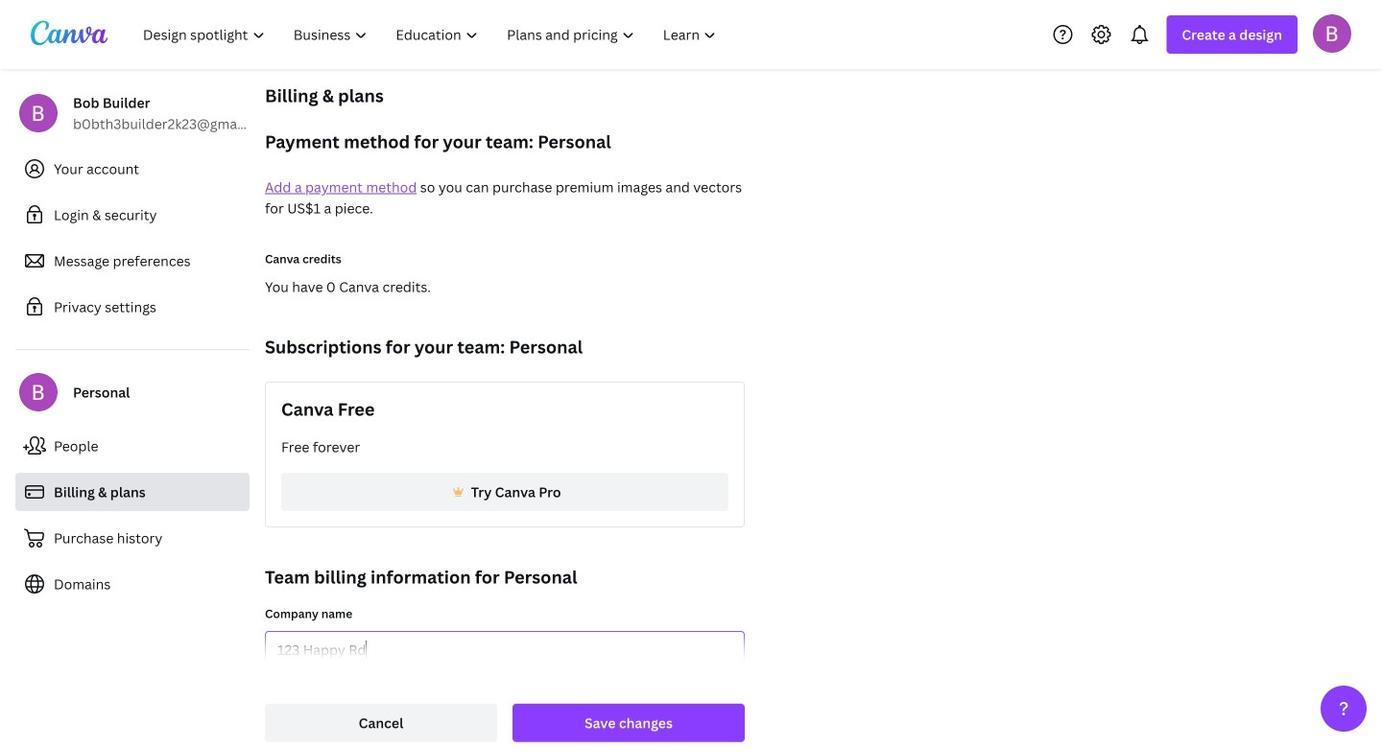 Task type: describe. For each thing, give the bounding box(es) containing it.
top level navigation element
[[131, 15, 733, 54]]

bob builder image
[[1313, 14, 1352, 53]]

Enter your company name text field
[[277, 633, 732, 669]]



Task type: vqa. For each thing, say whether or not it's contained in the screenshot.
the Top level navigation 'element'
yes



